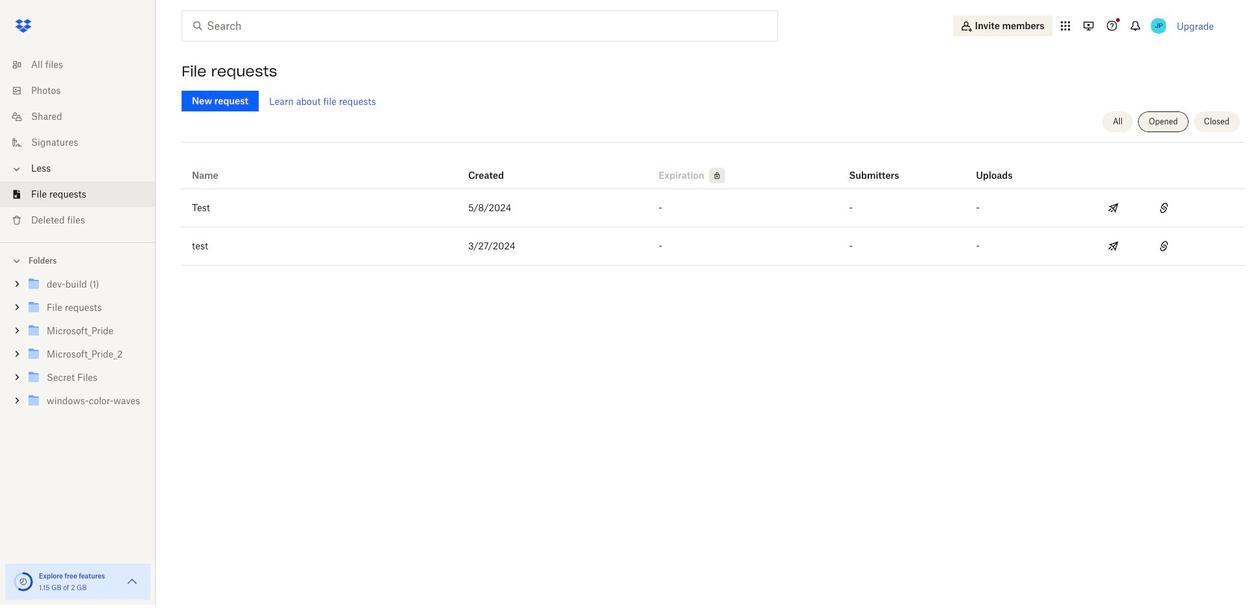 Task type: vqa. For each thing, say whether or not it's contained in the screenshot.
list item
yes



Task type: describe. For each thing, give the bounding box(es) containing it.
Search in folder "Dropbox" text field
[[207, 18, 751, 34]]

quota usage image
[[13, 572, 34, 593]]

cell inside row
[[1195, 189, 1246, 227]]

2 send email image from the top
[[1106, 239, 1122, 254]]

1 column header from the left
[[849, 152, 901, 184]]

copy link image for second the send email 'icon'
[[1157, 239, 1172, 254]]

pro trial element
[[705, 168, 725, 184]]

less image
[[10, 163, 23, 176]]



Task type: locate. For each thing, give the bounding box(es) containing it.
copy link image for second the send email 'icon' from the bottom of the page
[[1157, 200, 1172, 216]]

row
[[182, 147, 1246, 189], [182, 189, 1246, 228], [182, 228, 1246, 266]]

copy link image
[[1157, 200, 1172, 216], [1157, 239, 1172, 254]]

2 column header from the left
[[976, 152, 1028, 184]]

list item
[[0, 182, 156, 208]]

0 vertical spatial copy link image
[[1157, 200, 1172, 216]]

row group
[[182, 189, 1246, 266]]

2 row from the top
[[182, 189, 1246, 228]]

3 row from the top
[[182, 228, 1246, 266]]

send email image
[[1106, 200, 1122, 216], [1106, 239, 1122, 254]]

list
[[0, 44, 156, 243]]

0 vertical spatial send email image
[[1106, 200, 1122, 216]]

cell
[[1195, 189, 1246, 227]]

1 horizontal spatial column header
[[976, 152, 1028, 184]]

1 send email image from the top
[[1106, 200, 1122, 216]]

group
[[0, 271, 156, 423]]

0 horizontal spatial column header
[[849, 152, 901, 184]]

table
[[182, 147, 1246, 266]]

dropbox image
[[10, 13, 36, 39]]

1 vertical spatial copy link image
[[1157, 239, 1172, 254]]

1 vertical spatial send email image
[[1106, 239, 1122, 254]]

column header
[[849, 152, 901, 184], [976, 152, 1028, 184]]

quota usage progress bar
[[13, 572, 34, 593]]

1 copy link image from the top
[[1157, 200, 1172, 216]]

1 row from the top
[[182, 147, 1246, 189]]

2 copy link image from the top
[[1157, 239, 1172, 254]]



